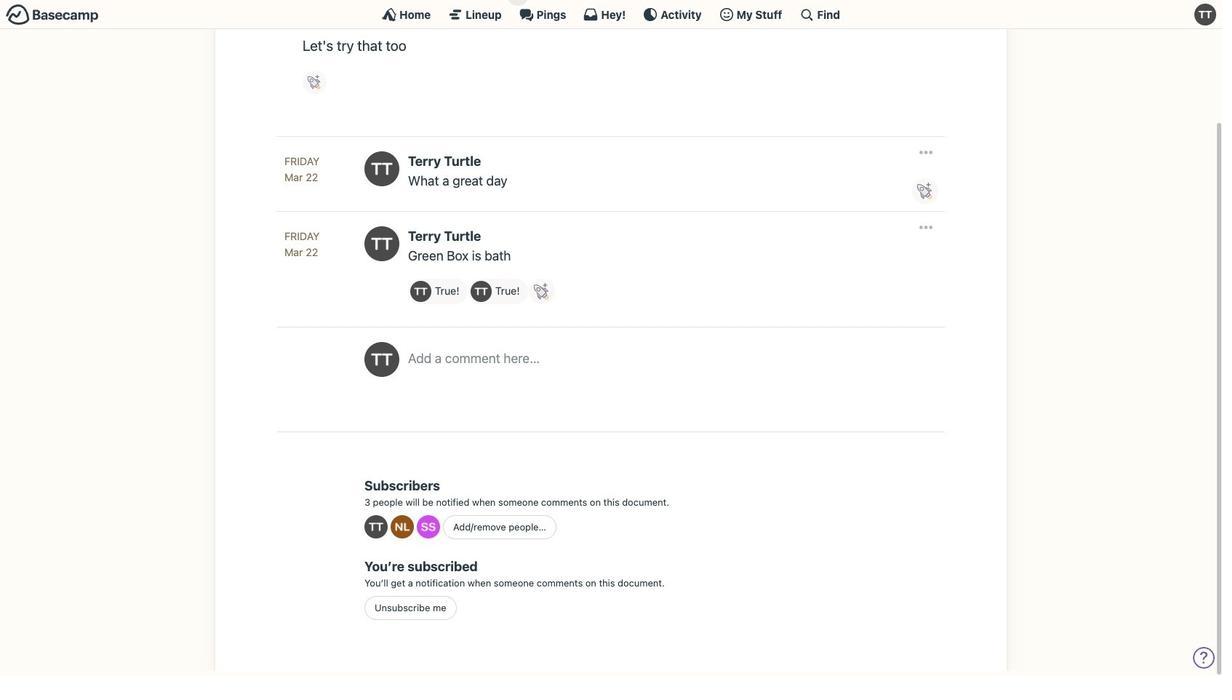 Task type: locate. For each thing, give the bounding box(es) containing it.
natalie lubich image
[[391, 521, 414, 544]]

2 terry t. boosted the comment with 'true!' element from the left
[[469, 284, 528, 310]]

terry t. boosted the comment with 'true!' element
[[408, 284, 468, 310], [469, 284, 528, 310]]

1 vertical spatial friday element
[[285, 234, 320, 250]]

0 vertical spatial terry turtle image
[[410, 286, 431, 307]]

1 vertical spatial terry turtle image
[[365, 521, 388, 544]]

0 horizontal spatial terry t. boosted the comment with 'true!' element
[[408, 284, 468, 310]]

terry turtle image inside terry t. boosted the comment with 'true!' element
[[410, 286, 431, 307]]

0 vertical spatial mar 22 element
[[285, 176, 318, 189]]

terry turtle image inside main element
[[1195, 4, 1217, 25]]

friday element
[[285, 159, 320, 175], [285, 234, 320, 250]]

mar 22 element
[[285, 176, 318, 189], [285, 251, 318, 264]]

0 horizontal spatial terry turtle image
[[365, 521, 388, 544]]

1 horizontal spatial terry turtle image
[[410, 286, 431, 307]]

terry turtle image
[[410, 286, 431, 307], [365, 521, 388, 544]]

0 vertical spatial friday element
[[285, 159, 320, 175]]

1 vertical spatial mar 22 element
[[285, 251, 318, 264]]

terry turtle image
[[508, 0, 529, 11], [1195, 4, 1217, 25], [365, 157, 400, 192], [365, 232, 400, 267], [471, 286, 492, 307], [365, 347, 400, 382]]

2 mar 22 element from the top
[[285, 251, 318, 264]]

switch accounts image
[[6, 4, 99, 26]]

2 friday element from the top
[[285, 234, 320, 250]]

mar 12 element
[[680, 0, 715, 6]]

1 horizontal spatial terry t. boosted the comment with 'true!' element
[[469, 284, 528, 310]]

1 mar 22 element from the top
[[285, 176, 318, 189]]



Task type: describe. For each thing, give the bounding box(es) containing it.
main element
[[0, 0, 1223, 29]]

1 terry t. boosted the comment with 'true!' element from the left
[[408, 284, 468, 310]]

keyboard shortcut: ⌘ + / image
[[800, 7, 815, 22]]

mar 22 element for 1st friday element from the bottom of the page
[[285, 251, 318, 264]]

mar 22 element for second friday element from the bottom
[[285, 176, 318, 189]]

1 friday element from the top
[[285, 159, 320, 175]]

sarah silvers image
[[417, 521, 440, 544]]



Task type: vqa. For each thing, say whether or not it's contained in the screenshot.
a to the middle
no



